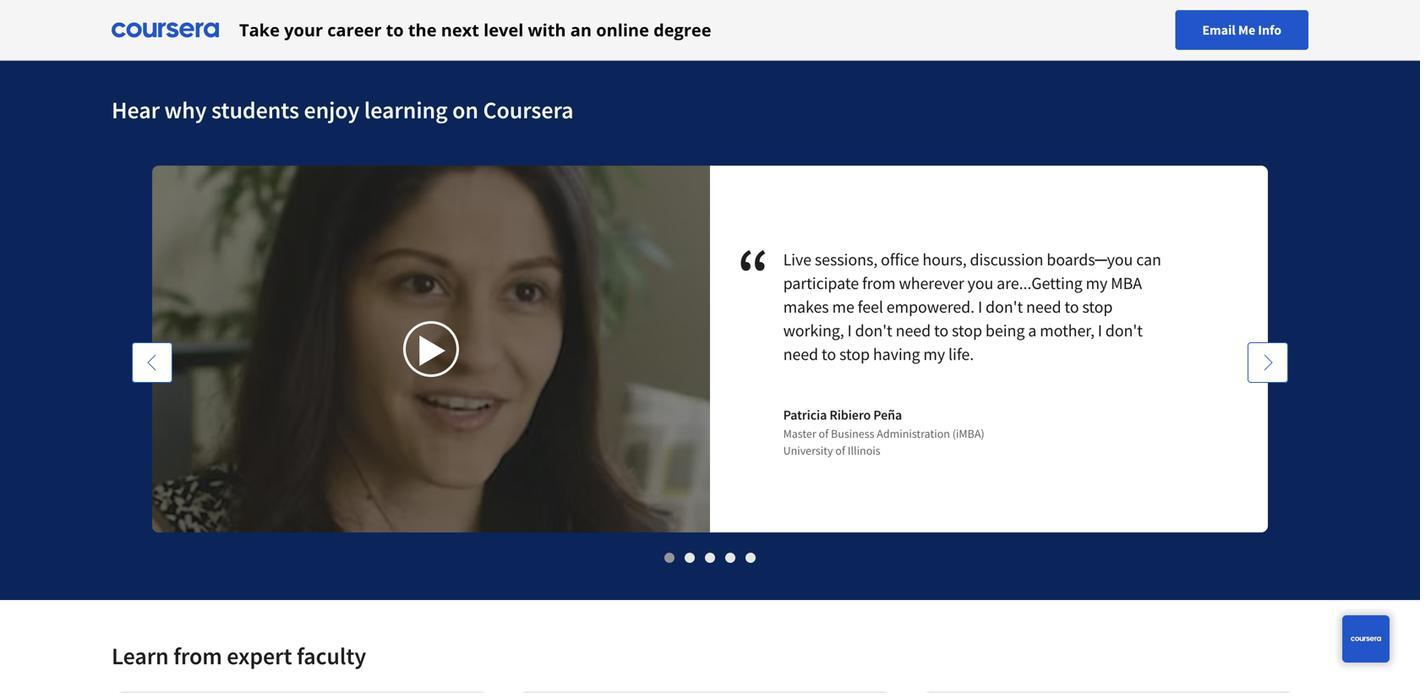 Task type: locate. For each thing, give the bounding box(es) containing it.
stop down mba
[[1082, 296, 1113, 317]]

my
[[1086, 273, 1108, 294], [923, 344, 945, 365]]

(imba)
[[952, 426, 984, 441]]

peña
[[873, 407, 902, 423]]

1 vertical spatial need
[[896, 320, 931, 341]]

need down working,
[[783, 344, 818, 365]]

my left life.
[[923, 344, 945, 365]]

i right mother, at the top of page
[[1098, 320, 1102, 341]]

0 horizontal spatial my
[[923, 344, 945, 365]]

info
[[1258, 22, 1281, 38]]

1 vertical spatial stop
[[952, 320, 982, 341]]

from right learn
[[173, 641, 222, 671]]

of up university
[[819, 426, 829, 441]]

0 horizontal spatial stop
[[839, 344, 870, 365]]

1 horizontal spatial i
[[978, 296, 982, 317]]

to down empowered.
[[934, 320, 948, 341]]

my down boards─you
[[1086, 273, 1108, 294]]

1 vertical spatial my
[[923, 344, 945, 365]]

working,
[[783, 320, 844, 341]]

business
[[831, 426, 874, 441]]

0 horizontal spatial i
[[847, 320, 852, 341]]

learn from expert faculty
[[112, 641, 366, 671]]

can
[[1136, 249, 1161, 270]]

the
[[408, 18, 437, 41]]

need
[[1026, 296, 1061, 317], [896, 320, 931, 341], [783, 344, 818, 365]]

filled play image
[[418, 336, 448, 366]]

1 vertical spatial from
[[173, 641, 222, 671]]

don't
[[986, 296, 1023, 317], [855, 320, 892, 341], [1105, 320, 1143, 341]]

1 horizontal spatial my
[[1086, 273, 1108, 294]]

slides element
[[112, 549, 1308, 566]]

with
[[528, 18, 566, 41]]

1 vertical spatial of
[[835, 443, 845, 458]]

stop
[[1082, 296, 1113, 317], [952, 320, 982, 341], [839, 344, 870, 365]]

from up feel at the top right of the page
[[862, 273, 896, 294]]

stop left having
[[839, 344, 870, 365]]

learning
[[364, 95, 448, 125]]

email me info
[[1202, 22, 1281, 38]]

wherever
[[899, 273, 964, 294]]

career
[[327, 18, 382, 41]]

your
[[284, 18, 323, 41]]

of down the business
[[835, 443, 845, 458]]

2 vertical spatial stop
[[839, 344, 870, 365]]

you
[[967, 273, 993, 294]]

to
[[386, 18, 404, 41], [1065, 296, 1079, 317], [934, 320, 948, 341], [822, 344, 836, 365]]

administration
[[877, 426, 950, 441]]

university
[[783, 443, 833, 458]]

need down "are...getting"
[[1026, 296, 1061, 317]]

0 vertical spatial from
[[862, 273, 896, 294]]

don't up being
[[986, 296, 1023, 317]]

1 horizontal spatial stop
[[952, 320, 982, 341]]

2 horizontal spatial stop
[[1082, 296, 1113, 317]]

to left the the
[[386, 18, 404, 41]]

live sessions, office hours, discussion boards─you can participate from wherever you are...getting my mba makes me feel empowered. i don't need to stop working, i don't need to stop being a mother, i don't need to stop having my life.
[[783, 249, 1161, 365]]

from
[[862, 273, 896, 294], [173, 641, 222, 671]]

coursera image
[[112, 16, 219, 44]]

2 horizontal spatial need
[[1026, 296, 1061, 317]]

don't down feel at the top right of the page
[[855, 320, 892, 341]]

why
[[164, 95, 207, 125]]

i down me
[[847, 320, 852, 341]]

me
[[832, 296, 854, 317]]

next image
[[1259, 354, 1276, 371]]

illinois
[[848, 443, 880, 458]]

having
[[873, 344, 920, 365]]

an
[[570, 18, 592, 41]]

a
[[1028, 320, 1036, 341]]

0 vertical spatial stop
[[1082, 296, 1113, 317]]

0 horizontal spatial need
[[783, 344, 818, 365]]

stop up life.
[[952, 320, 982, 341]]

faculty
[[297, 641, 366, 671]]

i
[[978, 296, 982, 317], [847, 320, 852, 341], [1098, 320, 1102, 341]]

1 horizontal spatial from
[[862, 273, 896, 294]]

me
[[1238, 22, 1255, 38]]

ribiero
[[829, 407, 871, 423]]

need up having
[[896, 320, 931, 341]]

don't down mba
[[1105, 320, 1143, 341]]

0 vertical spatial of
[[819, 426, 829, 441]]

i down you
[[978, 296, 982, 317]]

of
[[819, 426, 829, 441], [835, 443, 845, 458]]



Task type: vqa. For each thing, say whether or not it's contained in the screenshot.
the middle stop
yes



Task type: describe. For each thing, give the bounding box(es) containing it.
on
[[452, 95, 478, 125]]

hear why students enjoy learning on coursera
[[112, 95, 573, 125]]

feel
[[858, 296, 883, 317]]

to up mother, at the top of page
[[1065, 296, 1079, 317]]

online
[[596, 18, 649, 41]]

are...getting
[[997, 273, 1082, 294]]

participate
[[783, 273, 859, 294]]

patricia
[[783, 407, 827, 423]]

previous testimonial element
[[132, 342, 172, 693]]

students
[[211, 95, 299, 125]]

expert
[[227, 641, 292, 671]]

learn
[[112, 641, 169, 671]]

discussion
[[970, 249, 1043, 270]]

being
[[986, 320, 1025, 341]]

0 vertical spatial need
[[1026, 296, 1061, 317]]

mba
[[1111, 273, 1142, 294]]

2 horizontal spatial don't
[[1105, 320, 1143, 341]]

take your career to the next level with an online degree
[[239, 18, 711, 41]]

next testimonial element
[[1248, 342, 1288, 693]]

previous image
[[144, 354, 161, 371]]

degree
[[653, 18, 711, 41]]

0 horizontal spatial don't
[[855, 320, 892, 341]]

0 horizontal spatial from
[[173, 641, 222, 671]]

email me info button
[[1175, 10, 1308, 50]]

office
[[881, 249, 919, 270]]

coursera
[[483, 95, 573, 125]]

0 horizontal spatial of
[[819, 426, 829, 441]]

sessions,
[[815, 249, 877, 270]]

email
[[1202, 22, 1236, 38]]

hours,
[[922, 249, 967, 270]]

1 horizontal spatial need
[[896, 320, 931, 341]]

master
[[783, 426, 816, 441]]

next
[[441, 18, 479, 41]]

empowered.
[[886, 296, 975, 317]]

patricia ribiero peña master of business administration (imba) university of illinois
[[783, 407, 984, 458]]

life.
[[948, 344, 974, 365]]

mother,
[[1040, 320, 1094, 341]]

2 vertical spatial need
[[783, 344, 818, 365]]

live
[[783, 249, 811, 270]]

to down working,
[[822, 344, 836, 365]]

1 horizontal spatial don't
[[986, 296, 1023, 317]]

from inside live sessions, office hours, discussion boards─you can participate from wherever you are...getting my mba makes me feel empowered. i don't need to stop working, i don't need to stop being a mother, i don't need to stop having my life.
[[862, 273, 896, 294]]

makes
[[783, 296, 829, 317]]

"
[[737, 230, 783, 315]]

take
[[239, 18, 280, 41]]

hear
[[112, 95, 160, 125]]

0 vertical spatial my
[[1086, 273, 1108, 294]]

enjoy
[[304, 95, 359, 125]]

2 horizontal spatial i
[[1098, 320, 1102, 341]]

1 horizontal spatial of
[[835, 443, 845, 458]]

level
[[484, 18, 523, 41]]

boards─you
[[1047, 249, 1133, 270]]



